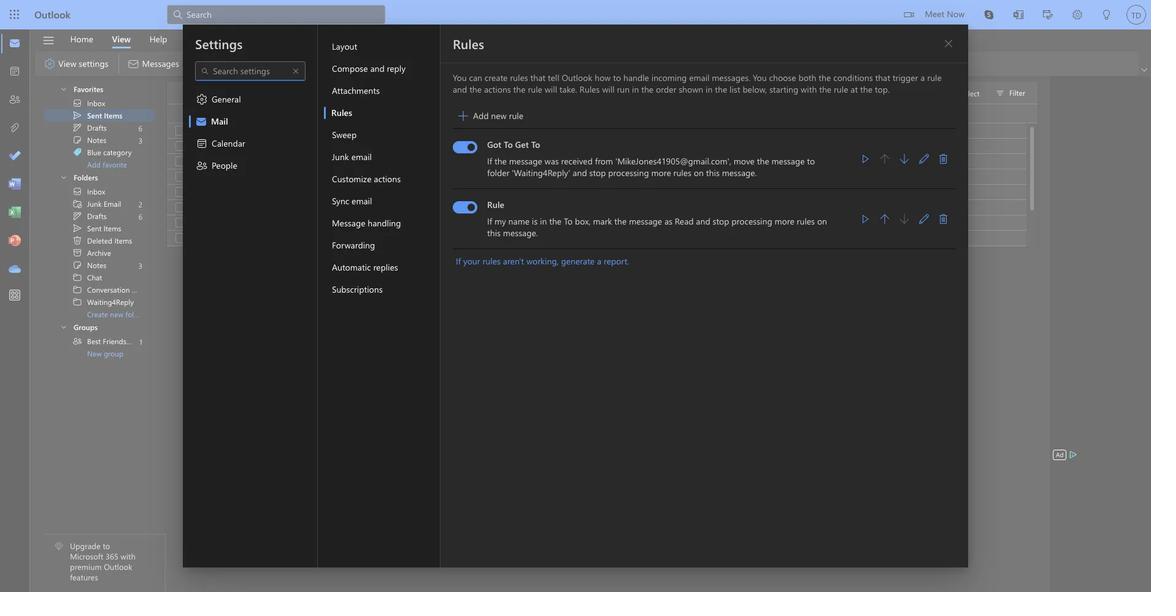 Task type: locate. For each thing, give the bounding box(es) containing it.
1 horizontal spatial folder
[[487, 167, 510, 179]]

leapfrog
[[746, 172, 773, 182]]

see
[[480, 141, 490, 151]]

on inside got to get to if the message was received from 'mikejones41905@gmail.com', move the message to folder 'waiting4reply' and stop processing more rules on this message.
[[694, 167, 704, 179]]

0 vertical spatial sent
[[205, 88, 220, 98]]

1 horizontal spatial your
[[483, 187, 497, 197]]

 drafts for sent items
[[72, 211, 107, 221]]

is for fw: learn the perks of your microsoft account
[[604, 187, 609, 197]]

drafts for notes
[[87, 123, 107, 133]]

get
[[515, 139, 529, 150]]

have up perks
[[452, 172, 467, 182]]

0 horizontal spatial me
[[464, 126, 474, 136]]

hey june, with halloween coming up would you be able to come to our annual party? make sure to dress up! 🧛‍♀️🧛‍♂️🧟💀👻🦇🐺🕷🎃🕸🍬 sincerely, test
[[490, 233, 995, 243]]

with right starting
[[801, 83, 817, 95]]

1 select a message checkbox from the top
[[168, 122, 195, 139]]

you inside message list no items selected list box
[[440, 141, 452, 151]]

1  button from the top
[[855, 149, 875, 168]]

0 vertical spatial 
[[72, 123, 82, 133]]

13 tree item from the top
[[44, 271, 154, 283]]

 up create new folder tree item
[[72, 297, 82, 307]]

tree item containing 
[[44, 247, 154, 259]]

read
[[675, 215, 694, 227]]

2 select a message checkbox from the top
[[168, 183, 195, 201]]

rule right trigger
[[927, 72, 942, 83]]

document containing settings
[[0, 0, 1151, 592]]

coming
[[577, 233, 601, 243]]

10 tree item from the top
[[44, 234, 154, 247]]

2  from the top
[[72, 211, 82, 221]]

no
[[462, 202, 471, 212]]

preview for fw: learn the perks of your microsoft account
[[577, 187, 602, 197]]

1 vertical spatial  drafts
[[72, 211, 107, 221]]

outlook inside outlook banner
[[34, 8, 71, 21]]

it. up got
[[497, 126, 503, 136]]

 button inside rule element
[[914, 209, 934, 229]]

2 select a message checkbox from the top
[[168, 153, 195, 170]]

2 will from the left
[[602, 83, 615, 95]]

layout group
[[198, 52, 319, 74]]

jam
[[475, 172, 488, 182]]

come
[[684, 233, 702, 243]]

0 horizontal spatial view
[[58, 58, 76, 69]]

create
[[485, 72, 508, 83]]

3 tree item from the top
[[44, 121, 154, 134]]

pm right '1:15'
[[884, 126, 894, 136]]

0 horizontal spatial let's
[[436, 172, 450, 182]]

 down '1:15'
[[860, 154, 870, 164]]

 button up 🧛‍♀️🧛‍♂️🧟💀👻🦇🐺🕷🎃🕸🍬
[[875, 209, 895, 229]]

1 horizontal spatial outlook
[[104, 562, 132, 572]]

view left help
[[112, 33, 131, 44]]

 inside the  inbox  sent items
[[72, 110, 82, 120]]

1 vertical spatial processing
[[732, 215, 772, 227]]

replies
[[373, 261, 398, 273]]

7 select a message image from the top
[[175, 218, 185, 228]]

drafts for sent items
[[87, 211, 107, 221]]

is
[[604, 187, 609, 197], [532, 215, 538, 227], [507, 218, 512, 228]]

group
[[104, 349, 123, 358]]

0 vertical spatial 
[[860, 154, 870, 164]]

me right tell on the top left
[[464, 126, 474, 136]]

sunny side
[[195, 126, 231, 136]]

subscriptions
[[332, 283, 383, 295]]

a
[[921, 72, 925, 83], [469, 172, 473, 182], [597, 255, 601, 267]]

2  button from the top
[[914, 209, 934, 229]]

attachments button
[[324, 80, 440, 102]]

email right sync
[[352, 195, 372, 207]]

2  from the top
[[72, 187, 82, 196]]

sunny
[[195, 126, 215, 136]]

2 drafts from the top
[[87, 211, 107, 221]]

re: fw: no
[[410, 126, 444, 136]]

1  from the top
[[72, 272, 82, 282]]

blue
[[87, 147, 101, 157]]

favorites tree item
[[44, 82, 154, 97]]

run
[[617, 83, 630, 95]]

 up 
[[72, 223, 82, 233]]

1 vertical spatial with
[[121, 551, 136, 562]]

learn
[[422, 187, 440, 197]]

to right how
[[613, 72, 621, 83]]

rule left tell
[[528, 83, 542, 95]]

tree item down deleted
[[44, 247, 154, 259]]

pad
[[844, 172, 856, 182]]

 blue category
[[72, 147, 132, 157]]

 button for if the message was received from 'mikejones41905@gmail.com', move the message to folder 'waiting4reply' and stop processing more rules on this message.
[[895, 149, 914, 168]]

 button left the 'favorites'
[[49, 82, 72, 95]]

2 horizontal spatial you
[[753, 72, 767, 83]]

16 tree item from the top
[[44, 335, 154, 347]]

0 horizontal spatial available.
[[514, 218, 544, 228]]

pm for 1:05 pm
[[884, 157, 894, 166]]

0 vertical spatial a
[[921, 72, 925, 83]]

outlook right tell
[[562, 72, 592, 83]]

mark
[[593, 215, 612, 227]]

tree item down  junk email
[[44, 210, 154, 222]]

to right pad
[[858, 172, 865, 182]]

0 horizontal spatial add
[[87, 160, 101, 169]]

 for if my name is in the to box, mark the message as read and stop processing more rules on this message.
[[880, 214, 890, 224]]

2  from the top
[[880, 214, 890, 224]]

halloween down my personal art
[[410, 233, 444, 243]]

 inside settings tab list
[[196, 160, 208, 172]]

available. for my personal art
[[514, 218, 544, 228]]

 inside rule element
[[919, 214, 929, 224]]

2 horizontal spatial a
[[921, 72, 925, 83]]

on inside rule if my name is in the to box, mark the message as read and stop processing more rules on this message.
[[817, 215, 827, 227]]

 for  view settings
[[44, 58, 56, 70]]

2 vertical spatial 
[[72, 297, 82, 307]]

 drafts for notes
[[72, 123, 107, 133]]

0 horizontal spatial folder
[[125, 309, 145, 319]]

2  button from the top
[[49, 170, 72, 184]]

 people
[[196, 160, 237, 172]]

pm for 12:27 pm
[[888, 188, 898, 197]]

notes for fifth tree item from the bottom
[[87, 260, 106, 270]]

processing inside got to get to if the message was received from 'mikejones41905@gmail.com', move the message to folder 'waiting4reply' and stop processing more rules on this message.
[[608, 167, 649, 179]]

1  from the top
[[880, 154, 890, 164]]

create new folder tree item
[[44, 308, 154, 320]]

0 vertical spatial new
[[491, 110, 507, 121]]

0 vertical spatial with
[[801, 83, 817, 95]]

inbox inside the  inbox  sent items
[[87, 98, 105, 108]]


[[458, 111, 468, 121]]

sent down 
[[205, 88, 220, 98]]

help button
[[140, 29, 176, 48]]

 down the "wed 1:12 pm" at the top of page
[[880, 214, 890, 224]]

2 tree from the top
[[44, 185, 155, 320]]

hey
[[490, 233, 503, 243]]

 up 
[[72, 123, 82, 133]]


[[72, 110, 82, 120], [72, 223, 82, 233]]

Select a message checkbox
[[168, 122, 195, 139], [168, 153, 195, 170], [168, 168, 195, 185], [168, 229, 195, 247]]

3 select a message image from the top
[[175, 156, 185, 166]]

1  button from the top
[[895, 149, 914, 168]]

1 select a message image from the top
[[175, 126, 185, 136]]

wed for wed 12:44 pm
[[870, 218, 884, 228]]

2  from the top
[[72, 285, 82, 295]]

 inside settings tab list
[[196, 93, 208, 106]]

2  from the top
[[72, 260, 82, 270]]

rules inside you can create rules that tell outlook how to handle incoming email messages. you choose both the conditions that trigger a rule and the actions the rule will take. rules will run in the order shown in the list below, starting with the rule at the top.
[[510, 72, 528, 83]]

1 horizontal spatial more
[[775, 215, 794, 227]]

view left settings
[[58, 58, 76, 69]]

items down favorites tree item
[[104, 110, 122, 120]]

dialog containing settings
[[0, 0, 1151, 592]]

outlook for upgrade to microsoft 365 with premium outlook features
[[104, 562, 132, 572]]

select a message image
[[175, 126, 185, 136], [175, 141, 185, 151], [175, 156, 185, 166], [175, 172, 185, 182], [175, 187, 185, 197], [175, 202, 185, 212], [175, 218, 185, 228]]

and left "reply"
[[370, 63, 385, 74]]

tree item up  blue category
[[44, 134, 154, 146]]

2 wed from the top
[[870, 218, 884, 228]]

about down see
[[479, 156, 498, 166]]

Search settings search field
[[209, 65, 284, 77]]

 inside the  groups  best friends chat 1
[[72, 336, 82, 346]]

tree containing 
[[44, 185, 155, 320]]

 down 
[[196, 160, 208, 172]]

outlook link
[[34, 0, 71, 29]]

order left shown
[[656, 83, 676, 95]]

tree
[[44, 77, 154, 171], [44, 185, 155, 320]]

 inside got to get to element
[[919, 154, 929, 164]]

customize actions
[[332, 173, 401, 185]]

0 vertical spatial 
[[44, 58, 56, 70]]

this inside got to get to if the message was received from 'mikejones41905@gmail.com', move the message to folder 'waiting4reply' and stop processing more rules on this message.
[[706, 167, 720, 179]]

 folders
[[60, 172, 98, 182]]

1 vertical spatial notes
[[87, 260, 106, 270]]

in right name
[[540, 215, 547, 227]]

 inside got to get to element
[[939, 154, 949, 164]]

0 horizontal spatial more
[[651, 167, 671, 179]]

chat
[[87, 272, 102, 282], [128, 336, 143, 346]]

select a message checkbox for 12:27 pm
[[168, 183, 195, 201]]

to up sunny
[[195, 109, 203, 118]]

the
[[819, 72, 831, 83], [469, 83, 482, 95], [513, 83, 526, 95], [641, 83, 654, 95], [715, 83, 727, 95], [819, 83, 832, 95], [860, 83, 873, 95], [495, 155, 507, 167], [757, 155, 769, 167], [588, 172, 599, 182], [820, 172, 831, 182], [867, 172, 877, 182], [442, 187, 453, 197], [549, 215, 562, 227], [614, 215, 627, 227]]

stop right resuscitate
[[589, 167, 606, 179]]

 inside got to get to element
[[880, 154, 890, 164]]

at
[[851, 83, 858, 95]]

2 vertical spatial 
[[60, 323, 67, 331]]

settings tab list
[[183, 25, 318, 568]]

2  from the top
[[72, 223, 82, 233]]

2 horizontal spatial outlook
[[562, 72, 592, 83]]

 for if the message was received from 'mikejones41905@gmail.com', move the message to folder 'waiting4reply' and stop processing more rules on this message.
[[919, 154, 929, 164]]

disable rule: rule image
[[468, 204, 475, 211]]

3  from the top
[[60, 323, 67, 331]]

2  from the top
[[900, 214, 909, 224]]

1 vertical spatial inbox
[[87, 187, 105, 196]]

2 horizontal spatial is
[[604, 187, 609, 197]]

2  from the top
[[60, 174, 67, 181]]

items inside the  inbox  sent items
[[104, 110, 122, 120]]

no left tell on the top left
[[434, 126, 444, 136]]

about for me
[[476, 126, 495, 136]]

tree item up deleted
[[44, 222, 154, 234]]

2  button from the top
[[895, 209, 914, 229]]

it.
[[497, 126, 503, 136], [948, 172, 954, 182]]

me right "let"
[[968, 172, 978, 182]]

0 vertical spatial 
[[72, 110, 82, 120]]

1 vertical spatial it.
[[948, 172, 954, 182]]

1 vertical spatial outlook
[[562, 72, 592, 83]]

7 tree item from the top
[[44, 198, 154, 210]]

tell
[[548, 72, 559, 83]]

means
[[439, 202, 460, 212]]

make
[[772, 233, 789, 243]]

1 inbox from the top
[[87, 98, 105, 108]]

that left tell
[[530, 72, 546, 83]]

 general
[[196, 93, 241, 106]]

tree item up  junk email
[[44, 185, 154, 198]]

 inside the  inbox  sent items
[[72, 98, 82, 108]]

no
[[434, 126, 444, 136], [565, 187, 575, 197], [427, 202, 437, 212], [468, 218, 478, 228]]

2  button from the top
[[875, 209, 895, 229]]

1:05
[[870, 157, 882, 166]]

11 tree item from the top
[[44, 247, 154, 259]]

2 select a message image from the top
[[175, 141, 185, 151]]

1 vertical spatial stop
[[713, 215, 729, 227]]

pm for 1:15 pm
[[884, 126, 894, 136]]

to up ride
[[807, 155, 815, 167]]

message inside rule if my name is in the to box, mark the message as read and stop processing more rules on this message.
[[629, 215, 662, 227]]

rules
[[453, 35, 484, 52], [580, 83, 600, 95], [331, 107, 352, 118]]

 button right 12:44
[[914, 209, 934, 229]]

 button for if the message was received from 'mikejones41905@gmail.com', move the message to folder 'waiting4reply' and stop processing more rules on this message.
[[934, 149, 954, 168]]

1  button from the top
[[875, 149, 895, 168]]

add down the blue
[[87, 160, 101, 169]]

0 vertical spatial 
[[880, 154, 890, 164]]

1  from the top
[[860, 154, 870, 164]]

tree item
[[44, 97, 154, 109], [44, 109, 154, 121], [44, 121, 154, 134], [44, 134, 154, 146], [44, 146, 154, 158], [44, 185, 154, 198], [44, 198, 154, 210], [44, 210, 154, 222], [44, 222, 154, 234], [44, 234, 154, 247], [44, 247, 154, 259], [44, 259, 154, 271], [44, 271, 154, 283], [44, 283, 155, 296], [44, 296, 154, 308], [44, 335, 154, 347]]

rules right take. at the top of page
[[580, 83, 600, 95]]

microsoft down we
[[499, 187, 530, 197]]

1  button from the top
[[49, 82, 72, 95]]

3  from the top
[[72, 297, 82, 307]]

0 vertical spatial  button
[[49, 82, 72, 95]]

 for if the message was received from 'mikejones41905@gmail.com', move the message to folder 'waiting4reply' and stop processing more rules on this message.
[[939, 154, 949, 164]]

actions right can
[[484, 83, 511, 95]]

0 horizontal spatial microsoft
[[70, 551, 103, 562]]

0 vertical spatial fw:
[[422, 126, 432, 136]]

1 horizontal spatial 
[[196, 160, 208, 172]]

🧛‍♀️🧛‍♂️🧟💀👻🦇🐺🕷🎃🕸🍬
[[847, 233, 948, 243]]

wed for wed 1:12 pm
[[870, 203, 884, 212]]

no preview is available. down the industry!
[[565, 187, 641, 197]]

2  drafts from the top
[[72, 211, 107, 221]]

0 vertical spatial 
[[919, 154, 929, 164]]

1  from the top
[[72, 123, 82, 133]]

rule up get
[[509, 110, 523, 121]]

people image
[[9, 94, 21, 106]]

upgrade to microsoft 365 with premium outlook features
[[70, 541, 136, 582]]

 button
[[939, 34, 958, 53]]

think
[[903, 172, 919, 182]]

got to get to if the message was received from 'mikejones41905@gmail.com', move the message to folder 'waiting4reply' and stop processing more rules on this message.
[[487, 139, 815, 179]]

 up 
[[72, 187, 82, 196]]

1 horizontal spatial message.
[[722, 167, 757, 179]]

1 tree from the top
[[44, 77, 154, 171]]

excel image
[[9, 207, 21, 219]]

fw: left learn
[[410, 187, 420, 197]]

email for sync email
[[352, 195, 372, 207]]

 button for if my name is in the to box, mark the message as read and stop processing more rules on this message.
[[934, 209, 954, 229]]

message list no items selected list box
[[167, 121, 1078, 292]]

 down 
[[72, 260, 82, 270]]

tree containing favorites
[[44, 77, 154, 171]]

2 notes from the top
[[87, 260, 106, 270]]

2 let's from the left
[[730, 172, 744, 182]]

if left my
[[487, 215, 492, 227]]

actions inside you can create rules that tell outlook how to handle incoming email messages. you choose both the conditions that trigger a rule and the actions the rule will take. rules will run in the order shown in the list below, starting with the rule at the top.
[[484, 83, 511, 95]]

2 3 from the top
[[138, 260, 142, 270]]

customize
[[332, 173, 372, 185]]

outlook up  on the left of the page
[[34, 8, 71, 21]]

1 vertical spatial folder
[[125, 309, 145, 319]]

1 horizontal spatial view
[[112, 33, 131, 44]]

you for you have to see this email...
[[440, 141, 452, 151]]

resuscitate
[[552, 172, 586, 182]]

friends
[[103, 336, 126, 346]]

with right 365
[[121, 551, 136, 562]]

1  button from the top
[[934, 149, 954, 168]]

 button for if the message was received from 'mikejones41905@gmail.com', move the message to folder 'waiting4reply' and stop processing more rules on this message.
[[875, 149, 895, 168]]

choose
[[769, 72, 796, 83]]

 up bank! at the top of the page
[[880, 154, 890, 164]]

no down disable rule: rule icon on the top
[[468, 218, 478, 228]]

powerpoint image
[[9, 235, 21, 247]]

 button inside got to get to element
[[914, 149, 934, 168]]

is right my
[[507, 218, 512, 228]]

a left jam
[[469, 172, 473, 182]]

drafts down  junk email
[[87, 211, 107, 221]]

6 select a message image from the top
[[175, 202, 185, 212]]

0 vertical spatial available.
[[611, 187, 641, 197]]

ruby! sorry about that email...
[[439, 156, 537, 166]]

 up think
[[919, 154, 929, 164]]

tree item containing 
[[44, 146, 154, 158]]

message up tech
[[772, 155, 805, 167]]

0 horizontal spatial rules
[[331, 107, 352, 118]]

new up tell me about it.
[[491, 110, 507, 121]]

 left the 'favorites'
[[60, 85, 67, 93]]

1  from the top
[[919, 154, 929, 164]]

email for junk email
[[351, 151, 372, 163]]

0 vertical spatial  button
[[934, 149, 954, 168]]

1 vertical spatial  button
[[855, 209, 875, 229]]

outlook inside you can create rules that tell outlook how to handle incoming email messages. you choose both the conditions that trigger a rule and the actions the rule will take. rules will run in the order shown in the list below, starting with the rule at the top.
[[562, 72, 592, 83]]

new group tree item
[[44, 347, 154, 360]]

outlook inside upgrade to microsoft 365 with premium outlook features
[[104, 562, 132, 572]]

tree item up archive
[[44, 234, 154, 247]]

to right 'upgrade' at the left bottom of the page
[[103, 541, 110, 551]]

application
[[0, 0, 1151, 592]]

ruby
[[473, 202, 489, 212]]

stop
[[589, 167, 606, 179], [713, 215, 729, 227]]

1  button from the top
[[914, 149, 934, 168]]

starting
[[769, 83, 798, 95]]

0 horizontal spatial 
[[44, 58, 56, 70]]

halloween coming up
[[410, 233, 483, 243]]

email
[[689, 72, 710, 83], [351, 151, 372, 163], [352, 195, 372, 207]]

meet.
[[1060, 172, 1078, 182]]

new inside 'inbox rules' element
[[491, 110, 507, 121]]

category
[[103, 147, 132, 157]]

1 vertical spatial sent
[[87, 110, 102, 120]]

available. up with
[[514, 218, 544, 228]]

0 horizontal spatial that
[[500, 156, 513, 166]]

1 horizontal spatial actions
[[484, 83, 511, 95]]

innovate
[[631, 172, 659, 182]]

 button inside folders tree item
[[49, 170, 72, 184]]

 chat  conversation history  waiting4reply
[[72, 272, 155, 307]]

 left folders
[[60, 174, 67, 181]]

in down 'mikejones41905@gmail.com',
[[661, 172, 667, 182]]

and inside you can create rules that tell outlook how to handle incoming email messages. you choose both the conditions that trigger a rule and the actions the rule will take. rules will run in the order shown in the list below, starting with the rule at the top.
[[453, 83, 467, 95]]

message list section
[[167, 79, 1078, 292]]

re:
[[410, 126, 420, 136]]

sure
[[791, 233, 805, 243]]

mail image
[[9, 37, 21, 50]]

 down 
[[72, 272, 82, 282]]

0 vertical spatial inbox
[[87, 98, 105, 108]]

1  notes from the top
[[72, 135, 106, 145]]

2  from the top
[[860, 214, 870, 224]]

junk down  inbox
[[87, 199, 102, 209]]

1 horizontal spatial test
[[982, 233, 995, 243]]

1 vertical spatial junk
[[87, 199, 102, 209]]

5 select a message image from the top
[[175, 187, 185, 197]]

compose
[[332, 63, 368, 74]]

1 horizontal spatial processing
[[732, 215, 772, 227]]

5 tree item from the top
[[44, 146, 154, 158]]

1 horizontal spatial me
[[968, 172, 978, 182]]

tree item down the  inbox  sent items in the top left of the page
[[44, 121, 154, 134]]

0 horizontal spatial you
[[440, 141, 452, 151]]

1 wed from the top
[[870, 203, 884, 212]]

1  from the top
[[60, 85, 67, 93]]

3  button from the top
[[49, 320, 72, 333]]

1 vertical spatial 
[[919, 214, 929, 224]]

 button left groups on the left of page
[[49, 320, 72, 333]]

1  from the top
[[939, 154, 949, 164]]

2 6 from the top
[[138, 211, 142, 221]]

0 horizontal spatial with
[[121, 551, 136, 562]]

2  from the top
[[939, 214, 949, 224]]

a inside button
[[597, 255, 601, 267]]

1 vertical spatial  button
[[914, 209, 934, 229]]

 button inside favorites tree item
[[49, 82, 72, 95]]

more
[[651, 167, 671, 179], [775, 215, 794, 227]]

 button for folders
[[49, 170, 72, 184]]

rules up can
[[453, 35, 484, 52]]

 for fifth tree item from the bottom
[[72, 260, 82, 270]]

 inside rule element
[[880, 214, 890, 224]]

1 drafts from the top
[[87, 123, 107, 133]]

1  from the top
[[72, 98, 82, 108]]

tree item up the new
[[44, 335, 154, 347]]

2  button from the top
[[855, 209, 875, 229]]

best
[[87, 336, 101, 346]]

document
[[0, 0, 1151, 592]]

sent down favorites tree item
[[87, 110, 102, 120]]

attachments
[[332, 85, 380, 96]]

1 vertical spatial wed
[[870, 218, 884, 228]]

14 tree item from the top
[[44, 283, 155, 296]]

chat inside the  groups  best friends chat 1
[[128, 336, 143, 346]]

tree item up create at the bottom of the page
[[44, 296, 154, 308]]

my personal art
[[410, 218, 461, 228]]

0 horizontal spatial junk
[[87, 199, 102, 209]]

1 vertical spatial  button
[[875, 209, 895, 229]]

 notes down archive
[[72, 260, 106, 270]]

inbox for  inbox  sent items
[[87, 98, 105, 108]]

1 horizontal spatial is
[[532, 215, 538, 227]]

4 select a message checkbox from the top
[[168, 214, 195, 231]]

tree item down archive
[[44, 259, 154, 271]]

12:27 pm
[[870, 188, 898, 197]]

 inside " view settings"
[[44, 58, 56, 70]]

actions down the junk email button
[[374, 173, 401, 185]]

to left see
[[471, 141, 478, 151]]

1 6 from the top
[[138, 123, 142, 133]]

tree item containing 
[[44, 198, 154, 210]]

no preview is available. down thanks,
[[468, 218, 544, 228]]

1 vertical spatial 
[[72, 260, 82, 270]]

subscriptions button
[[324, 279, 440, 301]]

test up name
[[517, 202, 530, 212]]

more apps image
[[9, 290, 21, 302]]

0 vertical spatial email
[[689, 72, 710, 83]]

you have to see this email...
[[440, 141, 528, 151]]

1 horizontal spatial message
[[629, 215, 662, 227]]

outlook right premium
[[104, 562, 132, 572]]

1 notes from the top
[[87, 135, 106, 145]]

1 tree item from the top
[[44, 97, 154, 109]]

0 vertical spatial rules
[[453, 35, 484, 52]]

this inside message list no items selected list box
[[492, 141, 504, 151]]

0 vertical spatial tree
[[44, 77, 154, 171]]

1 horizontal spatial new
[[491, 110, 507, 121]]

select a message image for 1:05 pm
[[175, 156, 185, 166]]

this right see
[[492, 141, 504, 151]]

4 select a message checkbox from the top
[[168, 229, 195, 247]]


[[195, 115, 207, 128]]

drafts down the  inbox  sent items in the top left of the page
[[87, 123, 107, 133]]

about
[[476, 126, 495, 136], [479, 156, 498, 166]]

no preview is available.
[[565, 187, 641, 197], [468, 218, 544, 228]]

groups
[[74, 322, 98, 332]]

 inside got to get to element
[[860, 154, 870, 164]]

rules right create
[[510, 72, 528, 83]]

2  button from the top
[[934, 209, 954, 229]]

1  from the top
[[72, 110, 82, 120]]

1 vertical spatial 
[[196, 93, 208, 106]]

halloween right with
[[541, 233, 575, 243]]

 inside got to get to element
[[900, 154, 909, 164]]

chat inside " chat  conversation history  waiting4reply"
[[87, 272, 102, 282]]

 up "get"
[[939, 154, 949, 164]]

 inside rule element
[[900, 214, 909, 224]]

0 vertical spatial  button
[[914, 149, 934, 168]]

of
[[474, 187, 481, 197]]

order inside message list no items selected list box
[[669, 172, 687, 182]]

0 vertical spatial junk
[[332, 151, 349, 163]]

both
[[799, 72, 816, 83]]

0 vertical spatial 
[[72, 135, 82, 145]]


[[72, 98, 82, 108], [72, 187, 82, 196]]

stop inside got to get to if the message was received from 'mikejones41905@gmail.com', move the message to folder 'waiting4reply' and stop processing more rules on this message.
[[589, 167, 606, 179]]

set your advertising preferences image
[[1069, 450, 1078, 460]]

0 vertical spatial 
[[939, 154, 949, 164]]

1  drafts from the top
[[72, 123, 107, 133]]

tree item up add favorite
[[44, 146, 154, 158]]

3 select a message checkbox from the top
[[168, 199, 195, 216]]

1 vertical spatial chat
[[128, 336, 143, 346]]

tree item down  inbox
[[44, 198, 154, 210]]

Select a message checkbox
[[168, 137, 195, 155], [168, 183, 195, 201], [168, 199, 195, 216], [168, 214, 195, 231]]

1 horizontal spatial microsoft
[[499, 187, 530, 197]]

0 horizontal spatial new
[[110, 309, 123, 319]]

 for if my name is in the to box, mark the message as read and stop processing more rules on this message.
[[939, 214, 949, 224]]

junk inside tree item
[[87, 199, 102, 209]]

4 select a message image from the top
[[175, 172, 185, 182]]

2 vertical spatial email
[[352, 195, 372, 207]]

that up the sesh
[[500, 156, 513, 166]]

 for if the message was received from 'mikejones41905@gmail.com', move the message to folder 'waiting4reply' and stop processing more rules on this message.
[[900, 154, 909, 164]]

about for sorry
[[479, 156, 498, 166]]

 inside rule element
[[939, 214, 949, 224]]

 inside tree item
[[72, 187, 82, 196]]

order down 'mikejones41905@gmail.com',
[[669, 172, 687, 182]]

0 vertical spatial  notes
[[72, 135, 106, 145]]

microsoft inside message list no items selected list box
[[499, 187, 530, 197]]

know
[[980, 172, 998, 182]]

dialog
[[0, 0, 1151, 592]]

1  from the top
[[900, 154, 909, 164]]

chat up conversation
[[87, 272, 102, 282]]

pm right 12:27
[[888, 188, 898, 197]]

select a message image for wed 12:44 pm
[[175, 218, 185, 228]]

forwarding
[[332, 239, 375, 251]]

 for if my name is in the to box, mark the message as read and stop processing more rules on this message.
[[860, 214, 870, 224]]

0 vertical spatial add
[[473, 110, 489, 121]]

onedrive image
[[9, 263, 21, 276]]

 inside  favorites
[[60, 85, 67, 93]]

0 horizontal spatial message.
[[503, 227, 538, 239]]

3 select a message checkbox from the top
[[168, 168, 195, 185]]

reply
[[387, 63, 406, 74]]

1 vertical spatial 
[[880, 214, 890, 224]]

have down tell on the top left
[[454, 141, 469, 151]]

0 vertical spatial preview
[[577, 187, 602, 197]]

1  from the top
[[72, 135, 82, 145]]

if inside got to get to if the message was received from 'mikejones41905@gmail.com', move the message to folder 'waiting4reply' and stop processing more rules on this message.
[[487, 155, 492, 167]]

2  from the top
[[919, 214, 929, 224]]

to right sure
[[807, 233, 814, 243]]

compose and reply
[[332, 63, 406, 74]]


[[995, 88, 1005, 98]]

0 horizontal spatial preview
[[480, 218, 505, 228]]

4 tree item from the top
[[44, 134, 154, 146]]

0 vertical spatial no preview is available.
[[565, 187, 641, 197]]

 notes up the blue
[[72, 135, 106, 145]]

 button up bank! at the top of the page
[[875, 149, 895, 168]]

 button inside groups tree item
[[49, 320, 72, 333]]

1 vertical spatial 
[[72, 285, 82, 295]]

add inside tree item
[[87, 160, 101, 169]]

1 horizontal spatial rules
[[453, 35, 484, 52]]

 inside rule element
[[860, 214, 870, 224]]

email inside you can create rules that tell outlook how to handle incoming email messages. you choose both the conditions that trigger a rule and the actions the rule will take. rules will run in the order shown in the list below, starting with the rule at the top.
[[689, 72, 710, 83]]

0 vertical spatial view
[[112, 33, 131, 44]]

 inside  folders
[[60, 174, 67, 181]]

tab list
[[61, 29, 177, 48]]

premium features image
[[55, 543, 63, 551]]

wed
[[870, 203, 884, 212], [870, 218, 884, 228]]

automatic replies button
[[324, 256, 440, 279]]

1 vertical spatial tree
[[44, 185, 155, 320]]

1 vertical spatial 
[[72, 336, 82, 346]]

rules tab panel
[[441, 25, 968, 568]]

2 inbox from the top
[[87, 187, 105, 196]]



Task type: describe. For each thing, give the bounding box(es) containing it.
to right get
[[531, 139, 540, 150]]

folders
[[74, 172, 98, 182]]

conditions
[[833, 72, 873, 83]]

select a message checkbox for kendallparks02@gmail.com
[[168, 168, 195, 185]]

to inside got to get to if the message was received from 'mikejones41905@gmail.com', move the message to folder 'waiting4reply' and stop processing more rules on this message.
[[807, 155, 815, 167]]

your inside message list no items selected list box
[[483, 187, 497, 197]]

 button for if my name is in the to box, mark the message as read and stop processing more rules on this message.
[[855, 209, 875, 229]]

 button for if my name is in the to box, mark the message as read and stop processing more rules on this message.
[[895, 209, 914, 229]]

to do image
[[9, 150, 21, 163]]

message handling button
[[324, 212, 440, 234]]

to right want
[[1051, 172, 1058, 182]]

calendar
[[212, 137, 245, 149]]

wed 1:12 pm
[[870, 203, 910, 212]]

1:12
[[886, 203, 898, 212]]

and inside rule if my name is in the to box, mark the message as read and stop processing more rules on this message.
[[696, 215, 710, 227]]

select a message image
[[175, 233, 185, 243]]

more inside got to get to if the message was received from 'mikejones41905@gmail.com', move the message to folder 'waiting4reply' and stop processing more rules on this message.
[[651, 167, 671, 179]]

no down resuscitate
[[565, 187, 575, 197]]

1:15 pm
[[870, 126, 894, 136]]

coming
[[446, 233, 471, 243]]

 inside  sent items  deleted items  archive
[[72, 223, 82, 233]]

notes for 13th tree item from the bottom of the page
[[87, 135, 106, 145]]

be
[[649, 233, 658, 243]]

select a message checkbox for wed 12:44 pm
[[168, 214, 195, 231]]

your inside button
[[463, 255, 480, 267]]

0 vertical spatial email...
[[506, 141, 528, 151]]

 for  general
[[196, 93, 208, 106]]

a inside you can create rules that tell outlook how to handle incoming email messages. you choose both the conditions that trigger a rule and the actions the rule will take. rules will run in the order shown in the list below, starting with the rule at the top.
[[921, 72, 925, 83]]

working,
[[526, 255, 559, 267]]

inbox rules element
[[453, 72, 956, 274]]

actions inside button
[[374, 173, 401, 185]]

 for if my name is in the to box, mark the message as read and stop processing more rules on this message.
[[919, 214, 929, 224]]


[[944, 39, 954, 48]]

we
[[512, 172, 523, 182]]

if inside rule if my name is in the to box, mark the message as read and stop processing more rules on this message.
[[487, 215, 492, 227]]

preview for my personal art
[[480, 218, 505, 228]]

 button for if my name is in the to box, mark the message as read and stop processing more rules on this message.
[[875, 209, 895, 229]]

to left the inundate. on the right
[[689, 172, 696, 182]]

was
[[545, 155, 559, 167]]

1 select a message checkbox from the top
[[168, 137, 195, 155]]

more inside rule if my name is in the to box, mark the message as read and stop processing more rules on this message.
[[775, 215, 794, 227]]

1 vertical spatial me
[[968, 172, 978, 182]]

if your rules aren't working, generate a report.
[[456, 255, 629, 267]]

 view settings
[[44, 58, 108, 70]]

sweep
[[332, 129, 357, 141]]

 button for if my name is in the to box, mark the message as read and stop processing more rules on this message.
[[914, 209, 934, 229]]

2 horizontal spatial that
[[875, 72, 890, 83]]

view button
[[103, 29, 140, 48]]

 for favorites
[[60, 85, 67, 93]]

2 horizontal spatial you
[[1019, 172, 1031, 182]]

in right shown
[[706, 83, 713, 95]]

2  notes from the top
[[72, 260, 106, 270]]

move
[[734, 155, 755, 167]]

waiting4reply
[[87, 297, 134, 307]]

tree item containing 
[[44, 335, 154, 347]]

pm right 1:12
[[900, 203, 910, 212]]

 for 
[[72, 123, 82, 133]]

this inside rule if my name is in the to box, mark the message as read and stop processing more rules on this message.
[[487, 227, 501, 239]]

inbox for  inbox
[[87, 187, 105, 196]]

message. inside rule if my name is in the to box, mark the message as read and stop processing more rules on this message.
[[503, 227, 538, 239]]

account
[[532, 187, 558, 197]]

1 vertical spatial test
[[982, 233, 995, 243]]

rules inside you can create rules that tell outlook how to handle incoming email messages. you choose both the conditions that trigger a rule and the actions the rule will take. rules will run in the order shown in the list below, starting with the rule at the top.
[[580, 83, 600, 95]]

sent inside message list section
[[205, 88, 220, 98]]

 button for favorites
[[49, 82, 72, 95]]

left-rail-appbar navigation
[[2, 29, 27, 283]]

 for if the message was received from 'mikejones41905@gmail.com', move the message to folder 'waiting4reply' and stop processing more rules on this message.
[[860, 154, 870, 164]]

order inside you can create rules that tell outlook how to handle incoming email messages. you choose both the conditions that trigger a rule and the actions the rule will take. rules will run in the order shown in the list below, starting with the rule at the top.
[[656, 83, 676, 95]]

aren't
[[503, 255, 524, 267]]

in inside message list no items selected list box
[[661, 172, 667, 182]]

to left get
[[504, 139, 513, 150]]

12:44
[[886, 218, 902, 228]]

sent items
[[205, 88, 240, 98]]

view inside button
[[112, 33, 131, 44]]

select a message checkbox for wed 1:12 pm
[[168, 199, 195, 216]]

to button
[[187, 104, 390, 123]]

to right need
[[543, 172, 550, 182]]

folders tree item
[[44, 170, 154, 185]]

how
[[595, 72, 611, 83]]

ad
[[1056, 450, 1064, 459]]

add favorite tree item
[[44, 158, 154, 171]]

now
[[947, 8, 965, 20]]

archive
[[87, 248, 111, 258]]

rules inside got to get to if the message was received from 'mikejones41905@gmail.com', move the message to folder 'waiting4reply' and stop processing more rules on this message.
[[673, 167, 692, 179]]

word image
[[9, 179, 21, 191]]

create
[[87, 309, 108, 319]]

help
[[150, 33, 167, 44]]

select a message checkbox for sunny side
[[168, 122, 195, 139]]

12 tree item from the top
[[44, 259, 154, 271]]

new inside create new folder tree item
[[110, 309, 123, 319]]

select a message checkbox for rubyanndersson@gmail.com
[[168, 153, 195, 170]]

1 horizontal spatial that
[[530, 72, 546, 83]]

sent inside  sent items  deleted items  archive
[[87, 223, 102, 233]]

no preview is available. for my personal art
[[468, 218, 544, 228]]

up!
[[835, 233, 845, 243]]

1:15
[[870, 126, 882, 136]]

with inside you can create rules that tell outlook how to handle incoming email messages. you choose both the conditions that trigger a rule and the actions the rule will take. rules will run in the order shown in the list below, starting with the rule at the top.
[[801, 83, 817, 95]]

automatic replies
[[332, 261, 398, 273]]

select a message image for wed 1:12 pm
[[175, 202, 185, 212]]

no preview is available. for fw: learn the perks of your microsoft account
[[565, 187, 641, 197]]

to right able
[[675, 233, 682, 243]]

 inside the  groups  best friends chat 1
[[60, 323, 67, 331]]

get
[[935, 172, 946, 182]]

kendallparks02@gmail.com
[[195, 172, 284, 182]]

junk inside button
[[332, 151, 349, 163]]

general
[[212, 93, 241, 105]]

rules inside button
[[331, 107, 352, 118]]


[[72, 147, 82, 157]]

is inside rule if my name is in the to box, mark the message as read and stop processing more rules on this message.
[[532, 215, 538, 227]]

 for 
[[72, 211, 82, 221]]

meet now
[[925, 8, 965, 20]]

application containing settings
[[0, 0, 1151, 592]]

 filter
[[995, 88, 1025, 98]]

outlook for you can create rules that tell outlook how to handle incoming email messages. you choose both the conditions that trigger a rule and the actions the rule will take. rules will run in the order shown in the list below, starting with the rule at the top.
[[562, 72, 592, 83]]

can
[[469, 72, 482, 83]]

 button for if the message was received from 'mikejones41905@gmail.com', move the message to folder 'waiting4reply' and stop processing more rules on this message.
[[914, 149, 934, 168]]

items inside message list section
[[222, 88, 240, 98]]

1 horizontal spatial you
[[921, 172, 933, 182]]

rule
[[487, 199, 504, 210]]

rules inside rule if my name is in the to box, mark the message as read and stop processing more rules on this message.
[[797, 215, 815, 227]]

12:27
[[870, 188, 886, 197]]

2 halloween from the left
[[541, 233, 575, 243]]


[[72, 248, 82, 258]]

sunnyupside33@gmail.com
[[195, 141, 285, 151]]

items right deleted
[[114, 236, 132, 245]]

 for if my name is in the to box, mark the message as read and stop processing more rules on this message.
[[900, 214, 909, 224]]

sent inside the  inbox  sent items
[[87, 110, 102, 120]]

that inside message list no items selected list box
[[500, 156, 513, 166]]

to left our
[[704, 233, 711, 243]]

2 horizontal spatial message
[[772, 155, 805, 167]]

 sent items  deleted items  archive
[[72, 223, 132, 258]]

0 vertical spatial it.
[[497, 126, 503, 136]]

stop inside rule if my name is in the to box, mark the message as read and stop processing more rules on this message.
[[713, 215, 729, 227]]

handle
[[623, 72, 649, 83]]

if inside button
[[456, 255, 461, 267]]

0 vertical spatial me
[[464, 126, 474, 136]]

no down learn
[[427, 202, 437, 212]]

select a message image for 1:15 pm
[[175, 126, 185, 136]]

is for my personal art
[[507, 218, 512, 228]]

0 horizontal spatial you
[[635, 233, 647, 243]]

 for  inbox  sent items
[[72, 98, 82, 108]]

with inside upgrade to microsoft 365 with premium outlook features
[[121, 551, 136, 562]]

sincerely,
[[950, 233, 980, 243]]

8 tree item from the top
[[44, 210, 154, 222]]

1 will from the left
[[545, 83, 557, 95]]

and inside compose and reply button
[[370, 63, 385, 74]]

rule element
[[453, 189, 956, 249]]

 button
[[291, 67, 300, 75]]

'mikejones41905@gmail.com',
[[615, 155, 731, 167]]

pm right 12:44
[[903, 218, 913, 228]]

customize actions button
[[324, 168, 440, 190]]

1 vertical spatial fw:
[[410, 187, 420, 197]]

microsoft inside upgrade to microsoft 365 with premium outlook features
[[70, 551, 103, 562]]

favorites
[[74, 84, 103, 94]]

settings
[[79, 58, 108, 69]]

 for folders
[[60, 174, 67, 181]]

15 tree item from the top
[[44, 296, 154, 308]]

files image
[[9, 122, 21, 134]]

6 for deleted items
[[138, 211, 142, 221]]

and inside got to get to if the message was received from 'mikejones41905@gmail.com', move the message to folder 'waiting4reply' and stop processing more rules on this message.
[[573, 167, 587, 179]]

kendall let's have a jam sesh
[[410, 172, 505, 182]]

2
[[138, 199, 142, 209]]

 for if the message was received from 'mikejones41905@gmail.com', move the message to folder 'waiting4reply' and stop processing more rules on this message.
[[880, 154, 890, 164]]

sync email
[[332, 195, 372, 207]]

folder inside got to get to if the message was received from 'mikejones41905@gmail.com', move the message to folder 'waiting4reply' and stop processing more rules on this message.
[[487, 167, 510, 179]]

0 vertical spatial have
[[454, 141, 469, 151]]

settings heading
[[195, 35, 243, 52]]

available. for fw: learn the perks of your microsoft account
[[611, 187, 641, 197]]

tell me about it.
[[451, 126, 503, 136]]

1 let's from the left
[[436, 172, 450, 182]]

groups tree item
[[44, 320, 154, 335]]

1 3 from the top
[[138, 135, 142, 145]]

rules inside if your rules aren't working, generate a report. button
[[483, 255, 501, 267]]

message. inside got to get to if the message was received from 'mikejones41905@gmail.com', move the message to folder 'waiting4reply' and stop processing more rules on this message.
[[722, 167, 757, 179]]

forwarding button
[[324, 234, 440, 256]]

handling
[[368, 217, 401, 229]]

in inside rule if my name is in the to box, mark the message as read and stop processing more rules on this message.
[[540, 215, 547, 227]]

to inside upgrade to microsoft 365 with premium outlook features
[[103, 541, 110, 551]]

fw: learn the perks of your microsoft account
[[410, 187, 558, 197]]

in right run
[[632, 83, 639, 95]]

6 tree item from the top
[[44, 185, 154, 198]]

up
[[603, 233, 612, 243]]

view inside " view settings"
[[58, 58, 76, 69]]

9 tree item from the top
[[44, 222, 154, 234]]

select a message image for 12:27 pm
[[175, 187, 185, 197]]

a inside list box
[[469, 172, 473, 182]]

1 halloween from the left
[[410, 233, 444, 243]]

to inside you can create rules that tell outlook how to handle incoming email messages. you choose both the conditions that trigger a rule and the actions the rule will take. rules will run in the order shown in the list below, starting with the rule at the top.
[[613, 72, 621, 83]]

processing inside rule if my name is in the to box, mark the message as read and stop processing more rules on this message.
[[732, 215, 772, 227]]

calendar image
[[9, 66, 21, 78]]

disable rule: got to get to image
[[468, 144, 475, 151]]

0 vertical spatial test
[[517, 202, 530, 212]]

add inside 'inbox rules' element
[[473, 110, 489, 121]]


[[72, 236, 82, 245]]

1 vertical spatial have
[[452, 172, 467, 182]]

we need to resuscitate the industry! innovate in order to inundate. let's leapfrog tech and ride the lily pad to the bank! i think you get it. let me know when you want to meet.
[[512, 172, 1078, 182]]

2 tree item from the top
[[44, 109, 154, 121]]

with
[[523, 233, 539, 243]]

lily
[[833, 172, 842, 182]]

items up deleted
[[104, 223, 121, 233]]

 for 13th tree item from the bottom of the page
[[72, 135, 82, 145]]

premium
[[70, 562, 102, 572]]

'waiting4reply'
[[512, 167, 570, 179]]

folder inside tree item
[[125, 309, 145, 319]]

to inside button
[[195, 109, 203, 118]]

you can create rules that tell outlook how to handle incoming email messages. you choose both the conditions that trigger a rule and the actions the rule will take. rules will run in the order shown in the list below, starting with the rule at the top.
[[453, 72, 942, 95]]

from
[[595, 155, 613, 167]]

you for you can create rules that tell outlook how to handle incoming email messages. you choose both the conditions that trigger a rule and the actions the rule will take. rules will run in the order shown in the list below, starting with the rule at the top.
[[453, 72, 467, 83]]

got to get to element
[[453, 129, 956, 189]]

rules heading
[[453, 35, 484, 52]]

take.
[[560, 83, 577, 95]]

no means no ruby thanks, test
[[427, 202, 530, 212]]

rule left at
[[834, 83, 848, 95]]

layout
[[332, 40, 357, 52]]

tree item containing 
[[44, 234, 154, 247]]

to inside rule if my name is in the to box, mark the message as read and stop processing more rules on this message.
[[564, 215, 573, 227]]

shown
[[679, 83, 703, 95]]

ride
[[806, 172, 818, 182]]

1 vertical spatial email...
[[515, 156, 537, 166]]

outlook banner
[[0, 0, 1151, 29]]

 for  inbox
[[72, 187, 82, 196]]

1 horizontal spatial fw:
[[422, 126, 432, 136]]

home button
[[61, 29, 102, 48]]

6 for blue category
[[138, 123, 142, 133]]

list
[[730, 83, 740, 95]]

 button for if the message was received from 'mikejones41905@gmail.com', move the message to folder 'waiting4reply' and stop processing more rules on this message.
[[855, 149, 875, 168]]

0 horizontal spatial message
[[509, 155, 542, 167]]

when
[[1000, 172, 1017, 182]]

new group
[[87, 349, 123, 358]]

and inside message list no items selected list box
[[791, 172, 804, 182]]

tab list containing home
[[61, 29, 177, 48]]



Task type: vqa. For each thing, say whether or not it's contained in the screenshot.


